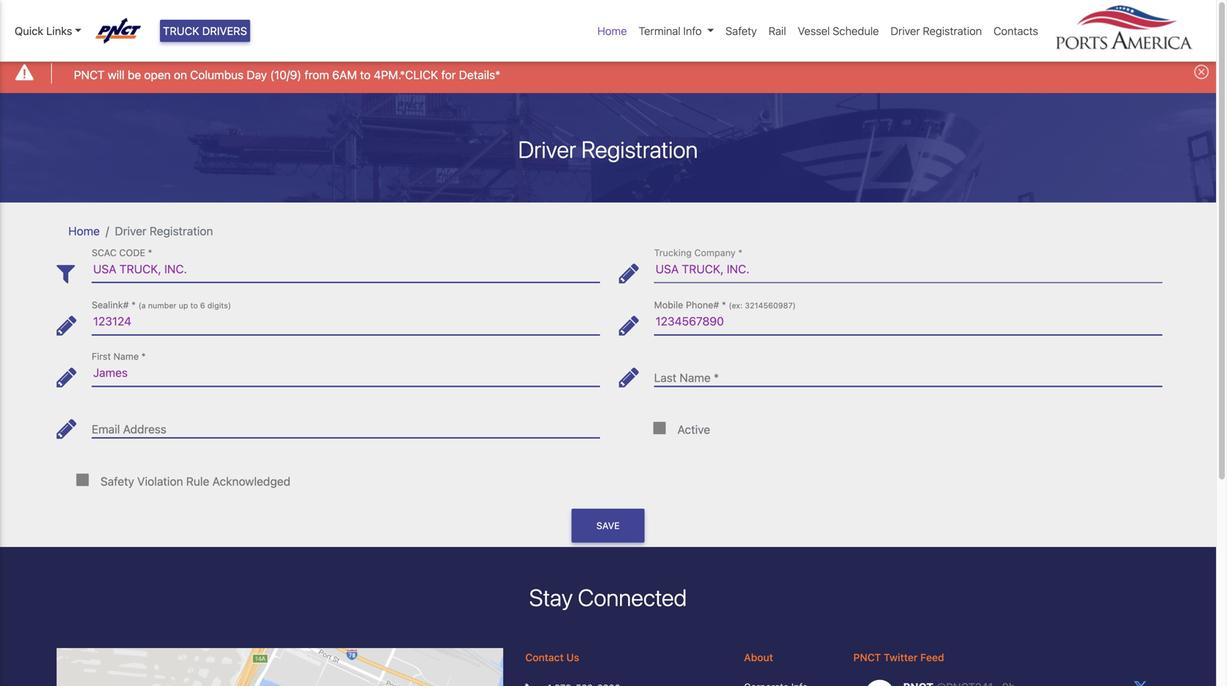 Task type: describe. For each thing, give the bounding box(es) containing it.
4pm.*click
[[374, 68, 438, 82]]

sealink# * (a number up to 6 digits)
[[92, 300, 231, 310]]

mobile
[[654, 300, 683, 310]]

stay
[[529, 584, 573, 612]]

close image
[[1194, 64, 1209, 79]]

1 vertical spatial home
[[68, 224, 100, 238]]

us
[[566, 652, 579, 664]]

twitter
[[884, 652, 918, 664]]

safety for safety violation rule acknowledged
[[100, 475, 134, 488]]

0 vertical spatial home
[[597, 24, 627, 37]]

about
[[744, 652, 773, 664]]

rail link
[[763, 17, 792, 45]]

pnct for pnct twitter feed
[[853, 652, 881, 664]]

details*
[[459, 68, 500, 82]]

quick links link
[[15, 23, 82, 39]]

safety for safety
[[726, 24, 757, 37]]

* for mobile phone# * (ex: 3214560987)
[[722, 300, 726, 310]]

scac
[[92, 247, 117, 258]]

last name *
[[654, 371, 719, 385]]

name for last
[[680, 371, 711, 385]]

number
[[148, 301, 176, 310]]

up
[[179, 301, 188, 310]]

0 horizontal spatial driver registration
[[115, 224, 213, 238]]

2 horizontal spatial driver registration
[[891, 24, 982, 37]]

first
[[92, 351, 111, 362]]

mobile phone# * (ex: 3214560987)
[[654, 300, 796, 310]]

feed
[[920, 652, 944, 664]]

phone#
[[686, 300, 719, 310]]

stay connected
[[529, 584, 687, 612]]

SCAC CODE * search field
[[92, 256, 600, 283]]

contacts link
[[988, 17, 1044, 45]]

company
[[694, 247, 736, 258]]

last
[[654, 371, 677, 385]]

truck drivers
[[163, 24, 247, 37]]

pnct will be open on columbus day (10/9) from 6am to 4pm.*click for details* alert
[[0, 54, 1216, 93]]

1 horizontal spatial driver
[[518, 136, 576, 163]]

(ex:
[[729, 301, 743, 310]]

email
[[92, 423, 120, 437]]

drivers
[[202, 24, 247, 37]]

quick
[[15, 24, 43, 37]]

2 vertical spatial registration
[[150, 224, 213, 238]]

open
[[144, 68, 171, 82]]

vessel schedule link
[[792, 17, 885, 45]]

0 vertical spatial registration
[[923, 24, 982, 37]]

vessel
[[798, 24, 830, 37]]

links
[[46, 24, 72, 37]]

digits)
[[207, 301, 231, 310]]

truck drivers link
[[160, 20, 250, 42]]

trucking company *
[[654, 247, 743, 258]]

address
[[123, 423, 166, 437]]

driver registration link
[[885, 17, 988, 45]]

6
[[200, 301, 205, 310]]

rail
[[769, 24, 786, 37]]

name for first
[[113, 351, 139, 362]]

(a
[[138, 301, 146, 310]]

1 horizontal spatial home link
[[592, 17, 633, 45]]

be
[[128, 68, 141, 82]]

Last Name * text field
[[654, 360, 1162, 387]]

1 vertical spatial driver registration
[[518, 136, 698, 163]]



Task type: vqa. For each thing, say whether or not it's contained in the screenshot.
right "RFID"
no



Task type: locate. For each thing, give the bounding box(es) containing it.
Trucking Company * text field
[[654, 256, 1162, 283]]

0 vertical spatial driver registration
[[891, 24, 982, 37]]

0 horizontal spatial to
[[190, 301, 198, 310]]

1 vertical spatial pnct
[[853, 652, 881, 664]]

1 vertical spatial registration
[[581, 136, 698, 163]]

0 horizontal spatial pnct
[[74, 68, 105, 82]]

First Name * text field
[[92, 360, 600, 387]]

active
[[677, 423, 710, 437]]

to inside sealink# * (a number up to 6 digits)
[[190, 301, 198, 310]]

0 vertical spatial safety
[[726, 24, 757, 37]]

connected
[[578, 584, 687, 612]]

1 horizontal spatial to
[[360, 68, 371, 82]]

save
[[596, 520, 620, 531]]

home link
[[592, 17, 633, 45], [68, 224, 100, 238]]

safety link
[[720, 17, 763, 45]]

0 vertical spatial pnct
[[74, 68, 105, 82]]

1 vertical spatial driver
[[518, 136, 576, 163]]

1 horizontal spatial safety
[[726, 24, 757, 37]]

0 horizontal spatial driver
[[115, 224, 147, 238]]

* right the code
[[148, 247, 152, 258]]

safety left violation
[[100, 475, 134, 488]]

home
[[597, 24, 627, 37], [68, 224, 100, 238]]

acknowledged
[[212, 475, 290, 488]]

terminal info link
[[633, 17, 720, 45]]

pnct will be open on columbus day (10/9) from 6am to 4pm.*click for details* link
[[74, 66, 500, 84]]

(10/9)
[[270, 68, 301, 82]]

* right first
[[141, 351, 146, 362]]

sealink#
[[92, 300, 129, 310]]

code
[[119, 247, 145, 258]]

1 vertical spatial safety
[[100, 475, 134, 488]]

vessel schedule
[[798, 24, 879, 37]]

0 horizontal spatial safety
[[100, 475, 134, 488]]

0 vertical spatial driver
[[891, 24, 920, 37]]

violation
[[137, 475, 183, 488]]

0 horizontal spatial home
[[68, 224, 100, 238]]

Email Address text field
[[92, 411, 600, 438]]

trucking
[[654, 247, 692, 258]]

0 horizontal spatial name
[[113, 351, 139, 362]]

1 vertical spatial home link
[[68, 224, 100, 238]]

contact
[[525, 652, 564, 664]]

1 vertical spatial name
[[680, 371, 711, 385]]

1 horizontal spatial registration
[[581, 136, 698, 163]]

terminal info
[[639, 24, 702, 37]]

from
[[304, 68, 329, 82]]

to left 6
[[190, 301, 198, 310]]

registration
[[923, 24, 982, 37], [581, 136, 698, 163], [150, 224, 213, 238]]

1 horizontal spatial name
[[680, 371, 711, 385]]

to right the 6am
[[360, 68, 371, 82]]

pnct left twitter
[[853, 652, 881, 664]]

* right last
[[714, 371, 719, 385]]

pnct left will
[[74, 68, 105, 82]]

*
[[148, 247, 152, 258], [738, 247, 743, 258], [131, 300, 136, 310], [722, 300, 726, 310], [141, 351, 146, 362], [714, 371, 719, 385]]

first name *
[[92, 351, 146, 362]]

2 vertical spatial driver registration
[[115, 224, 213, 238]]

0 vertical spatial to
[[360, 68, 371, 82]]

* for last name *
[[714, 371, 719, 385]]

driver
[[891, 24, 920, 37], [518, 136, 576, 163], [115, 224, 147, 238]]

driver registration
[[891, 24, 982, 37], [518, 136, 698, 163], [115, 224, 213, 238]]

pnct will be open on columbus day (10/9) from 6am to 4pm.*click for details*
[[74, 68, 500, 82]]

home link up scac
[[68, 224, 100, 238]]

will
[[108, 68, 125, 82]]

0 vertical spatial name
[[113, 351, 139, 362]]

home up pnct will be open on columbus day (10/9) from 6am to 4pm.*click for details* alert
[[597, 24, 627, 37]]

name right last
[[680, 371, 711, 385]]

name
[[113, 351, 139, 362], [680, 371, 711, 385]]

on
[[174, 68, 187, 82]]

0 horizontal spatial home link
[[68, 224, 100, 238]]

to
[[360, 68, 371, 82], [190, 301, 198, 310]]

schedule
[[833, 24, 879, 37]]

pnct for pnct will be open on columbus day (10/9) from 6am to 4pm.*click for details*
[[74, 68, 105, 82]]

pnct inside alert
[[74, 68, 105, 82]]

quick links
[[15, 24, 72, 37]]

2 horizontal spatial driver
[[891, 24, 920, 37]]

2 vertical spatial driver
[[115, 224, 147, 238]]

1 horizontal spatial driver registration
[[518, 136, 698, 163]]

info
[[683, 24, 702, 37]]

0 horizontal spatial registration
[[150, 224, 213, 238]]

* right the company
[[738, 247, 743, 258]]

6am
[[332, 68, 357, 82]]

* left (ex:
[[722, 300, 726, 310]]

0 vertical spatial home link
[[592, 17, 633, 45]]

name right first
[[113, 351, 139, 362]]

* left (a
[[131, 300, 136, 310]]

terminal
[[639, 24, 681, 37]]

* for first name *
[[141, 351, 146, 362]]

safety
[[726, 24, 757, 37], [100, 475, 134, 488]]

save button
[[571, 509, 645, 543]]

1 horizontal spatial home
[[597, 24, 627, 37]]

pnct
[[74, 68, 105, 82], [853, 652, 881, 664]]

contacts
[[994, 24, 1038, 37]]

1 vertical spatial to
[[190, 301, 198, 310]]

truck
[[163, 24, 199, 37]]

contact us
[[525, 652, 579, 664]]

scac code *
[[92, 247, 152, 258]]

home link up pnct will be open on columbus day (10/9) from 6am to 4pm.*click for details* alert
[[592, 17, 633, 45]]

3214560987)
[[745, 301, 796, 310]]

rule
[[186, 475, 209, 488]]

* for trucking company *
[[738, 247, 743, 258]]

pnct twitter feed
[[853, 652, 944, 664]]

* for scac code *
[[148, 247, 152, 258]]

columbus
[[190, 68, 244, 82]]

safety left rail link
[[726, 24, 757, 37]]

day
[[247, 68, 267, 82]]

safety violation rule acknowledged
[[100, 475, 290, 488]]

2 horizontal spatial registration
[[923, 24, 982, 37]]

to inside alert
[[360, 68, 371, 82]]

None text field
[[92, 308, 600, 335], [654, 308, 1162, 335], [92, 308, 600, 335], [654, 308, 1162, 335]]

1 horizontal spatial pnct
[[853, 652, 881, 664]]

home up scac
[[68, 224, 100, 238]]

email address
[[92, 423, 166, 437]]

for
[[441, 68, 456, 82]]



